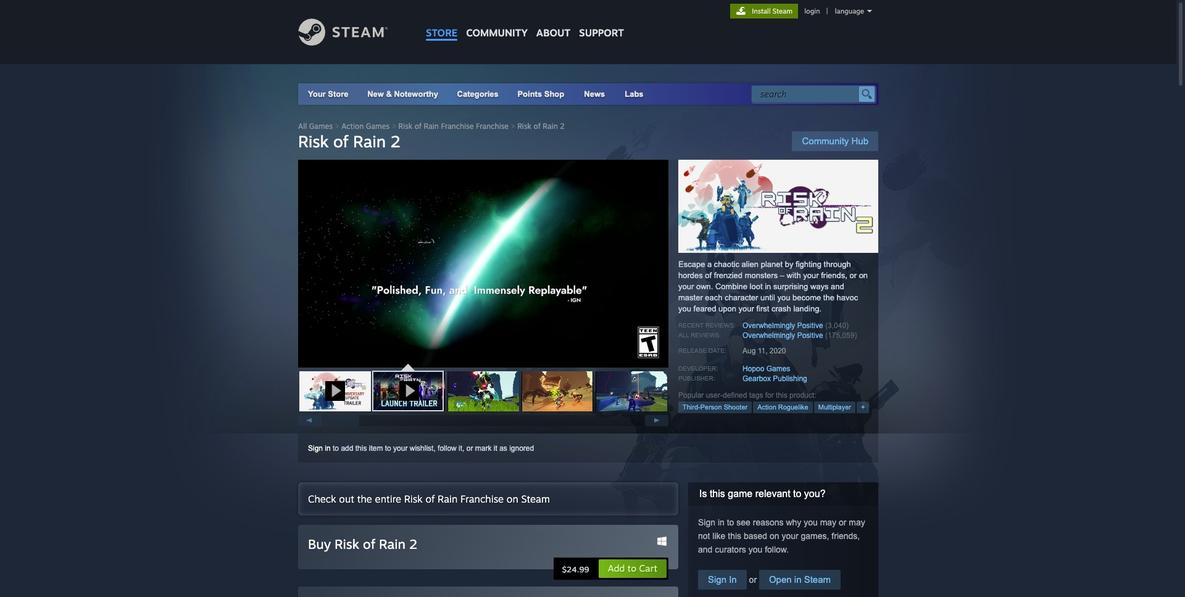 Task type: vqa. For each thing, say whether or not it's contained in the screenshot.
loot
yes



Task type: describe. For each thing, give the bounding box(es) containing it.
sign in link
[[698, 570, 747, 590]]

each
[[705, 293, 723, 303]]

(175,059)
[[825, 332, 857, 340]]

link to the steam homepage image
[[298, 19, 407, 46]]

your store
[[308, 90, 348, 99]]

feared
[[694, 304, 716, 314]]

all for all reviews:
[[678, 332, 689, 339]]

gearbox
[[743, 375, 771, 383]]

cart
[[639, 563, 657, 575]]

rain down noteworthy
[[424, 122, 439, 131]]

surprising
[[773, 282, 808, 291]]

positive for (3,040)
[[797, 322, 823, 330]]

shooter
[[724, 404, 748, 411]]

with
[[787, 271, 801, 280]]

mark
[[475, 444, 492, 453]]

of down action games link
[[333, 131, 349, 151]]

2020
[[770, 347, 786, 356]]

of inside escape a chaotic alien planet by fighting through hordes of frenzied monsters – with your friends, or on your own. combine loot in surprising ways and master each character until you become the havoc you feared upon your first crash landing.
[[705, 271, 712, 280]]

publisher:
[[678, 375, 715, 382]]

is
[[699, 489, 707, 499]]

is this game relevant to you?
[[699, 489, 826, 499]]

rain down action games link
[[353, 131, 386, 151]]

fighting
[[796, 260, 822, 269]]

character
[[725, 293, 758, 303]]

crash
[[772, 304, 791, 314]]

and inside escape a chaotic alien planet by fighting through hordes of frenzied monsters – with your friends, or on your own. combine loot in surprising ways and master each character until you become the havoc you feared upon your first crash landing.
[[831, 282, 844, 291]]

labs
[[625, 90, 644, 99]]

sign in to see reasons why you may or may not like this based on your games, friends, and curators you follow.
[[698, 518, 865, 555]]

risk right entire
[[404, 493, 423, 506]]

add
[[608, 563, 625, 575]]

this inside sign in to see reasons why you may or may not like this based on your games, friends, and curators you follow.
[[728, 532, 741, 541]]

games for hopoo
[[767, 365, 790, 374]]

your store link
[[308, 90, 348, 99]]

support
[[579, 27, 624, 39]]

you?
[[804, 489, 826, 499]]

news
[[584, 90, 605, 99]]

&
[[386, 90, 392, 99]]

risk right the buy
[[335, 536, 359, 553]]

combine
[[715, 282, 748, 291]]

support link
[[575, 0, 628, 42]]

community hub
[[802, 136, 869, 146]]

$24.99
[[562, 565, 589, 575]]

all reviews:
[[678, 332, 721, 339]]

risk down all games link
[[298, 131, 329, 151]]

rain inside check out the entire risk of rain franchise on steam link
[[438, 493, 458, 506]]

monsters
[[745, 271, 778, 280]]

check
[[308, 493, 336, 506]]

about
[[536, 27, 571, 39]]

franchise down categories link
[[476, 122, 509, 131]]

upon
[[719, 304, 736, 314]]

2 may from the left
[[849, 518, 865, 528]]

the inside escape a chaotic alien planet by fighting through hordes of frenzied monsters – with your friends, or on your own. combine loot in surprising ways and master each character until you become the havoc you feared upon your first crash landing.
[[823, 293, 835, 303]]

game
[[728, 489, 753, 499]]

labs link
[[615, 83, 654, 105]]

why
[[786, 518, 802, 528]]

friends, inside sign in to see reasons why you may or may not like this based on your games, friends, and curators you follow.
[[832, 532, 860, 541]]

to left add
[[333, 444, 339, 453]]

0 horizontal spatial action
[[342, 122, 364, 131]]

tags
[[749, 391, 763, 400]]

community link
[[462, 0, 532, 45]]

to left you?
[[793, 489, 802, 499]]

community hub link
[[792, 131, 879, 151]]

loot
[[750, 282, 763, 291]]

to right item
[[385, 444, 391, 453]]

language
[[835, 7, 864, 15]]

first
[[757, 304, 769, 314]]

reviews: for overwhelmingly positive (3,040)
[[705, 322, 736, 329]]

action games link
[[342, 122, 390, 131]]

0 vertical spatial 2
[[560, 122, 565, 131]]

or inside sign in to see reasons why you may or may not like this based on your games, friends, and curators you follow.
[[839, 518, 847, 528]]

to right add
[[628, 563, 637, 575]]

of right entire
[[426, 493, 435, 506]]

hub
[[852, 136, 869, 146]]

store link
[[422, 0, 462, 45]]

follow
[[438, 444, 457, 453]]

person
[[701, 404, 722, 411]]

install steam link
[[730, 4, 798, 19]]

become
[[793, 293, 821, 303]]

or inside escape a chaotic alien planet by fighting through hordes of frenzied monsters – with your friends, or on your own. combine loot in surprising ways and master each character until you become the havoc you feared upon your first crash landing.
[[850, 271, 857, 280]]

until
[[761, 293, 775, 303]]

you down "master"
[[678, 304, 691, 314]]

11,
[[758, 347, 768, 356]]

roguelike
[[778, 404, 809, 411]]

buy risk of rain 2
[[308, 536, 417, 553]]

add
[[341, 444, 353, 453]]

third-person shooter
[[683, 404, 748, 411]]

new & noteworthy
[[367, 90, 438, 99]]

overwhelmingly for overwhelmingly positive (175,059)
[[743, 332, 795, 340]]

new & noteworthy link
[[367, 90, 438, 99]]

sign for sign in to add this item to your wishlist, follow it, or mark it as ignored
[[308, 444, 323, 453]]

games,
[[801, 532, 829, 541]]

sign in to add this item to your wishlist, follow it, or mark it as ignored
[[308, 444, 534, 453]]

sign for sign in to see reasons why you may or may not like this based on your games, friends, and curators you follow.
[[698, 518, 716, 528]]

frenzied
[[714, 271, 743, 280]]

planet
[[761, 260, 783, 269]]

risk of rain franchise franchise link
[[398, 122, 509, 131]]

|
[[827, 7, 828, 15]]

install steam
[[752, 7, 793, 15]]

action roguelike link
[[753, 402, 813, 414]]

item
[[369, 444, 383, 453]]

0 horizontal spatial steam
[[521, 493, 550, 506]]

your left the wishlist,
[[393, 444, 408, 453]]

like
[[713, 532, 726, 541]]

master
[[678, 293, 703, 303]]



Task type: locate. For each thing, give the bounding box(es) containing it.
0 vertical spatial the
[[823, 293, 835, 303]]

2 down check out the entire risk of rain franchise on steam
[[409, 536, 417, 553]]

in right open on the bottom right
[[794, 575, 802, 585]]

this up the action roguelike
[[776, 391, 788, 400]]

reviews: down recent reviews:
[[691, 332, 721, 339]]

steam right open on the bottom right
[[804, 575, 831, 585]]

release date:
[[678, 348, 726, 354]]

0 vertical spatial action
[[342, 122, 364, 131]]

third-person shooter link
[[678, 402, 752, 414]]

1 vertical spatial the
[[357, 493, 372, 506]]

all
[[298, 122, 307, 131], [678, 332, 689, 339]]

0 horizontal spatial and
[[698, 545, 713, 555]]

0 vertical spatial friends,
[[821, 271, 848, 280]]

1 vertical spatial all
[[678, 332, 689, 339]]

on
[[859, 271, 868, 280], [507, 493, 518, 506], [770, 532, 779, 541]]

0 horizontal spatial games
[[309, 122, 333, 131]]

your up "master"
[[678, 282, 694, 291]]

sign up the not
[[698, 518, 716, 528]]

risk down points
[[517, 122, 532, 131]]

defined
[[723, 391, 747, 400]]

games up gearbox publishing on the bottom right
[[767, 365, 790, 374]]

of down noteworthy
[[415, 122, 422, 131]]

and up "havoc"
[[831, 282, 844, 291]]

to left see
[[727, 518, 734, 528]]

in inside sign in to see reasons why you may or may not like this based on your games, friends, and curators you follow.
[[718, 518, 725, 528]]

0 vertical spatial steam
[[773, 7, 793, 15]]

buy
[[308, 536, 331, 553]]

1 may from the left
[[820, 518, 837, 528]]

points shop link
[[508, 83, 574, 105]]

in for sign in to add this item to your wishlist, follow it, or mark it as ignored
[[325, 444, 331, 453]]

recent
[[678, 322, 704, 329]]

2 vertical spatial 2
[[409, 536, 417, 553]]

0 horizontal spatial 2
[[391, 131, 401, 151]]

community
[[466, 27, 528, 39]]

> right action games link
[[392, 122, 396, 131]]

login | language
[[805, 7, 864, 15]]

2 down all games > action games > risk of rain franchise franchise > risk of rain 2
[[391, 131, 401, 151]]

None search field
[[751, 85, 876, 103]]

1 vertical spatial overwhelmingly
[[743, 332, 795, 340]]

recent reviews:
[[678, 322, 736, 329]]

franchise down mark at the left bottom
[[461, 493, 504, 506]]

sign in
[[708, 575, 737, 585]]

0 vertical spatial positive
[[797, 322, 823, 330]]

in left add
[[325, 444, 331, 453]]

points shop
[[518, 90, 564, 99]]

product:
[[790, 391, 816, 400]]

may
[[820, 518, 837, 528], [849, 518, 865, 528]]

it
[[494, 444, 497, 453]]

by
[[785, 260, 794, 269]]

on inside sign in to see reasons why you may or may not like this based on your games, friends, and curators you follow.
[[770, 532, 779, 541]]

open in steam link
[[759, 570, 841, 590]]

1 horizontal spatial the
[[823, 293, 835, 303]]

risk down new & noteworthy link
[[398, 122, 413, 131]]

this
[[776, 391, 788, 400], [355, 444, 367, 453], [710, 489, 725, 499], [728, 532, 741, 541]]

as
[[500, 444, 507, 453]]

action
[[342, 122, 364, 131], [758, 404, 776, 411]]

0 vertical spatial and
[[831, 282, 844, 291]]

2 horizontal spatial 2
[[560, 122, 565, 131]]

sign
[[308, 444, 323, 453], [698, 518, 716, 528], [708, 575, 727, 585]]

account menu navigation
[[730, 4, 879, 19]]

overwhelmingly positive (175,059)
[[743, 332, 857, 340]]

+
[[861, 404, 865, 411]]

and
[[831, 282, 844, 291], [698, 545, 713, 555]]

1 horizontal spatial on
[[770, 532, 779, 541]]

in for open in steam
[[794, 575, 802, 585]]

franchise down the categories
[[441, 122, 474, 131]]

2
[[560, 122, 565, 131], [391, 131, 401, 151], [409, 536, 417, 553]]

this right the "is"
[[710, 489, 725, 499]]

hopoo games
[[743, 365, 790, 374]]

and inside sign in to see reasons why you may or may not like this based on your games, friends, and curators you follow.
[[698, 545, 713, 555]]

2 horizontal spatial on
[[859, 271, 868, 280]]

> left risk of rain 2 link
[[511, 122, 515, 131]]

chaotic
[[714, 260, 740, 269]]

reviews: down upon
[[705, 322, 736, 329]]

reviews: for overwhelmingly positive (175,059)
[[691, 332, 721, 339]]

2 positive from the top
[[797, 332, 823, 340]]

all games link
[[298, 122, 333, 131]]

landing.
[[794, 304, 822, 314]]

action roguelike
[[758, 404, 809, 411]]

steam down "ignored"
[[521, 493, 550, 506]]

overwhelmingly up aug 11, 2020
[[743, 332, 795, 340]]

of down points shop link at the top of page
[[534, 122, 541, 131]]

1 horizontal spatial may
[[849, 518, 865, 528]]

1 vertical spatial sign
[[698, 518, 716, 528]]

1 > from the left
[[335, 122, 339, 131]]

ignored
[[509, 444, 534, 453]]

1 horizontal spatial and
[[831, 282, 844, 291]]

this up curators
[[728, 532, 741, 541]]

1 vertical spatial reviews:
[[691, 332, 721, 339]]

0 horizontal spatial all
[[298, 122, 307, 131]]

and down the not
[[698, 545, 713, 555]]

positive down overwhelmingly positive (3,040)
[[797, 332, 823, 340]]

0 horizontal spatial >
[[335, 122, 339, 131]]

friends, right games,
[[832, 532, 860, 541]]

about link
[[532, 0, 575, 42]]

1 vertical spatial positive
[[797, 332, 823, 340]]

2 overwhelmingly from the top
[[743, 332, 795, 340]]

1 horizontal spatial games
[[366, 122, 390, 131]]

follow.
[[765, 545, 789, 555]]

developer:
[[678, 365, 718, 372]]

based
[[744, 532, 767, 541]]

sign inside sign in to see reasons why you may or may not like this based on your games, friends, and curators you follow.
[[698, 518, 716, 528]]

points
[[518, 90, 542, 99]]

positive for (175,059)
[[797, 332, 823, 340]]

curators
[[715, 545, 746, 555]]

action down "for"
[[758, 404, 776, 411]]

friends, inside escape a chaotic alien planet by fighting through hordes of frenzied monsters – with your friends, or on your own. combine loot in surprising ways and master each character until you become the havoc you feared upon your first crash landing.
[[821, 271, 848, 280]]

global menu navigation
[[422, 0, 628, 45]]

sign in link
[[308, 444, 331, 453]]

1 vertical spatial on
[[507, 493, 518, 506]]

friends, down through
[[821, 271, 848, 280]]

for
[[765, 391, 774, 400]]

1 horizontal spatial all
[[678, 332, 689, 339]]

categories
[[457, 90, 499, 99]]

your
[[803, 271, 819, 280], [678, 282, 694, 291], [739, 304, 754, 314], [393, 444, 408, 453], [782, 532, 799, 541]]

the right "out"
[[357, 493, 372, 506]]

0 vertical spatial on
[[859, 271, 868, 280]]

2 > from the left
[[392, 122, 396, 131]]

categories link
[[457, 90, 499, 99]]

your inside sign in to see reasons why you may or may not like this based on your games, friends, and curators you follow.
[[782, 532, 799, 541]]

rain down the follow
[[438, 493, 458, 506]]

gearbox publishing
[[743, 375, 807, 383]]

2 vertical spatial steam
[[804, 575, 831, 585]]

overwhelmingly down first
[[743, 322, 795, 330]]

not
[[698, 532, 710, 541]]

1 vertical spatial steam
[[521, 493, 550, 506]]

1 vertical spatial friends,
[[832, 532, 860, 541]]

0 vertical spatial all
[[298, 122, 307, 131]]

your down fighting
[[803, 271, 819, 280]]

you up crash
[[777, 293, 790, 303]]

0 horizontal spatial on
[[507, 493, 518, 506]]

the
[[823, 293, 835, 303], [357, 493, 372, 506]]

aug 11, 2020
[[743, 347, 786, 356]]

your down why
[[782, 532, 799, 541]]

on inside escape a chaotic alien planet by fighting through hordes of frenzied monsters – with your friends, or on your own. combine loot in surprising ways and master each character until you become the havoc you feared upon your first crash landing.
[[859, 271, 868, 280]]

havoc
[[837, 293, 858, 303]]

add to cart link
[[598, 559, 667, 579]]

1 horizontal spatial steam
[[773, 7, 793, 15]]

out
[[339, 493, 354, 506]]

2 down shop
[[560, 122, 565, 131]]

3 > from the left
[[511, 122, 515, 131]]

steam inside 'link'
[[804, 575, 831, 585]]

date:
[[709, 348, 726, 354]]

of down entire
[[363, 536, 375, 553]]

popular user-defined tags for this product:
[[678, 391, 816, 400]]

2 horizontal spatial games
[[767, 365, 790, 374]]

1 overwhelmingly from the top
[[743, 322, 795, 330]]

in inside 'link'
[[794, 575, 802, 585]]

or right it,
[[467, 444, 473, 453]]

in up like
[[718, 518, 725, 528]]

shop
[[544, 90, 564, 99]]

or right in
[[747, 575, 759, 585]]

wishlist,
[[410, 444, 436, 453]]

2 horizontal spatial steam
[[804, 575, 831, 585]]

games for all
[[309, 122, 333, 131]]

rain down shop
[[543, 122, 558, 131]]

games down new in the left of the page
[[366, 122, 390, 131]]

1 horizontal spatial 2
[[409, 536, 417, 553]]

0 horizontal spatial may
[[820, 518, 837, 528]]

> up risk of rain 2 at the left
[[335, 122, 339, 131]]

noteworthy
[[394, 90, 438, 99]]

the down ways
[[823, 293, 835, 303]]

1 positive from the top
[[797, 322, 823, 330]]

rain
[[424, 122, 439, 131], [543, 122, 558, 131], [353, 131, 386, 151], [438, 493, 458, 506], [379, 536, 406, 553]]

games up risk of rain 2 at the left
[[309, 122, 333, 131]]

steam right "install"
[[773, 7, 793, 15]]

risk of rain 2
[[298, 131, 401, 151]]

hopoo games link
[[743, 365, 790, 374]]

0 vertical spatial sign
[[308, 444, 323, 453]]

escape
[[678, 260, 705, 269]]

or down through
[[850, 271, 857, 280]]

community
[[802, 136, 849, 146]]

in for sign in to see reasons why you may or may not like this based on your games, friends, and curators you follow.
[[718, 518, 725, 528]]

to inside sign in to see reasons why you may or may not like this based on your games, friends, and curators you follow.
[[727, 518, 734, 528]]

news link
[[574, 83, 615, 105]]

this right add
[[355, 444, 367, 453]]

popular
[[678, 391, 704, 400]]

all for all games > action games > risk of rain franchise franchise > risk of rain 2
[[298, 122, 307, 131]]

new
[[367, 90, 384, 99]]

in
[[729, 575, 737, 585]]

hopoo
[[743, 365, 765, 374]]

sign for sign in
[[708, 575, 727, 585]]

to
[[333, 444, 339, 453], [385, 444, 391, 453], [793, 489, 802, 499], [727, 518, 734, 528], [628, 563, 637, 575]]

through
[[824, 260, 851, 269]]

search search field
[[761, 86, 856, 102]]

1 vertical spatial and
[[698, 545, 713, 555]]

login
[[805, 7, 820, 15]]

0 horizontal spatial the
[[357, 493, 372, 506]]

you down based
[[749, 545, 763, 555]]

or right why
[[839, 518, 847, 528]]

in up the until
[[765, 282, 771, 291]]

relevant
[[755, 489, 791, 499]]

0 vertical spatial overwhelmingly
[[743, 322, 795, 330]]

sign left in
[[708, 575, 727, 585]]

of down "a"
[[705, 271, 712, 280]]

0 vertical spatial reviews:
[[705, 322, 736, 329]]

1 vertical spatial 2
[[391, 131, 401, 151]]

check out the entire risk of rain franchise on steam link
[[298, 483, 678, 516]]

2 vertical spatial sign
[[708, 575, 727, 585]]

action up risk of rain 2 at the left
[[342, 122, 364, 131]]

in inside escape a chaotic alien planet by fighting through hordes of frenzied monsters – with your friends, or on your own. combine loot in surprising ways and master each character until you become the havoc you feared upon your first crash landing.
[[765, 282, 771, 291]]

your down "character"
[[739, 304, 754, 314]]

sign left add
[[308, 444, 323, 453]]

steam inside 'account menu' navigation
[[773, 7, 793, 15]]

2 vertical spatial on
[[770, 532, 779, 541]]

positive up the overwhelmingly positive (175,059)
[[797, 322, 823, 330]]

1 horizontal spatial action
[[758, 404, 776, 411]]

multiplayer
[[818, 404, 851, 411]]

1 horizontal spatial >
[[392, 122, 396, 131]]

steam
[[773, 7, 793, 15], [521, 493, 550, 506], [804, 575, 831, 585]]

rain down entire
[[379, 536, 406, 553]]

1 vertical spatial action
[[758, 404, 776, 411]]

login link
[[802, 7, 823, 15]]

2 horizontal spatial >
[[511, 122, 515, 131]]

escape a chaotic alien planet by fighting through hordes of frenzied monsters – with your friends, or on your own. combine loot in surprising ways and master each character until you become the havoc you feared upon your first crash landing.
[[678, 260, 868, 314]]

overwhelmingly for overwhelmingly positive (3,040)
[[743, 322, 795, 330]]

you up games,
[[804, 518, 818, 528]]



